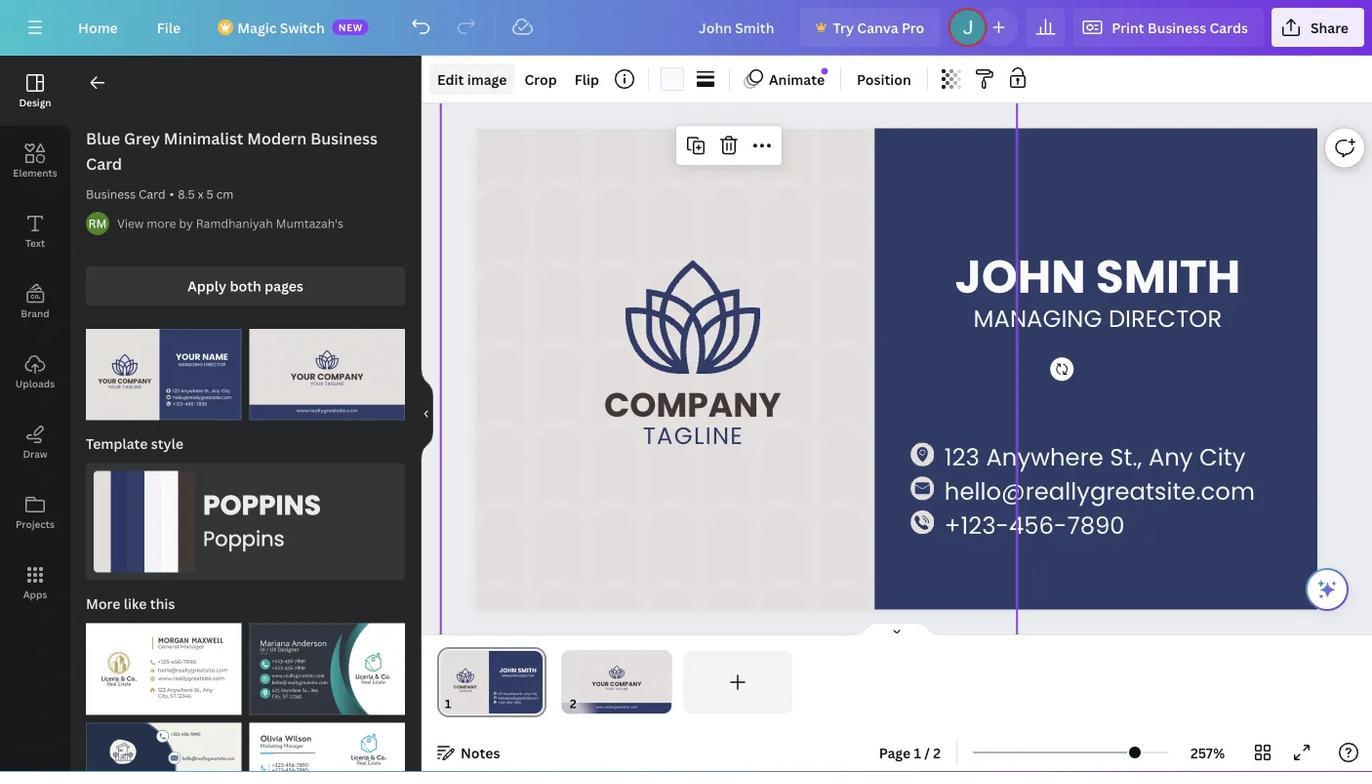 Task type: describe. For each thing, give the bounding box(es) containing it.
style
[[151, 435, 184, 453]]

0 vertical spatial company
[[604, 381, 782, 428]]

tagline inside your company your tagline
[[616, 687, 629, 691]]

like
[[124, 595, 147, 613]]

director
[[1109, 302, 1223, 335]]

blue grey minimalist modern business card
[[86, 128, 378, 174]]

5
[[207, 186, 213, 202]]

text
[[25, 236, 45, 249]]

uploads
[[15, 377, 55, 390]]

elements button
[[0, 126, 70, 196]]

poppins poppins
[[203, 486, 321, 554]]

apply both pages button
[[86, 267, 405, 306]]

text button
[[0, 196, 70, 267]]

switch
[[280, 18, 325, 37]]

257% button
[[1177, 737, 1240, 768]]

brand
[[21, 307, 50, 320]]

new image
[[822, 68, 828, 75]]

view more by ramdhaniyah mumtazah's button
[[117, 214, 344, 233]]

more like this
[[86, 595, 175, 613]]

#fafaff image
[[661, 67, 684, 91]]

uploads button
[[0, 337, 70, 407]]

home
[[78, 18, 118, 37]]

grey
[[124, 128, 160, 149]]

2 vertical spatial business
[[86, 186, 136, 202]]

1 inside button
[[914, 744, 922, 762]]

view more by ramdhaniyah mumtazah's
[[117, 215, 344, 231]]

page
[[879, 744, 911, 762]]

file button
[[141, 8, 196, 47]]

Page title text field
[[460, 694, 468, 714]]

your company your tagline
[[592, 680, 642, 691]]

anywhere
[[987, 441, 1104, 473]]

new
[[338, 21, 363, 34]]

view
[[117, 215, 144, 231]]

both
[[230, 277, 261, 295]]

123
[[945, 441, 980, 473]]

blue grey minimalist modern business card image for first blue grey minimalist modern business card element from the right
[[249, 329, 405, 421]]

magic switch
[[237, 18, 325, 37]]

canva assistant image
[[1316, 578, 1340, 601]]

st.,
[[1110, 441, 1143, 473]]

position
[[857, 70, 912, 88]]

home link
[[62, 8, 134, 47]]

of
[[268, 697, 282, 710]]

more
[[86, 595, 120, 613]]

hide image
[[421, 367, 434, 461]]

edit image
[[437, 70, 507, 88]]

edit
[[437, 70, 464, 88]]

managing
[[974, 302, 1103, 335]]

draw
[[23, 447, 47, 460]]

print business cards
[[1112, 18, 1249, 37]]

john
[[955, 245, 1087, 310]]

apps button
[[0, 548, 70, 618]]

poppins inside poppins poppins
[[203, 525, 285, 554]]

try canva pro button
[[800, 8, 941, 47]]

company inside your company your tagline
[[610, 680, 642, 688]]

city
[[1200, 441, 1246, 473]]

draw button
[[0, 407, 70, 477]]

animate
[[769, 70, 825, 88]]

blue and white elegant business card group
[[249, 612, 405, 715]]

projects
[[16, 517, 55, 531]]

business inside blue grey minimalist modern business card
[[311, 128, 378, 149]]

tagline inside company tagline
[[643, 420, 744, 453]]

blue
[[86, 128, 120, 149]]

template style
[[86, 435, 184, 453]]

try
[[833, 18, 854, 37]]

design button
[[0, 56, 70, 126]]

Design title text field
[[683, 8, 792, 47]]

flip button
[[567, 63, 607, 95]]



Task type: vqa. For each thing, say whether or not it's contained in the screenshot.
Apply both pages BUTTON
yes



Task type: locate. For each thing, give the bounding box(es) containing it.
1
[[259, 697, 265, 710], [914, 744, 922, 762]]

blue professional real estate agent business card group
[[86, 711, 242, 772]]

crop button
[[517, 63, 565, 95]]

blue grey minimalist modern business card image for second blue grey minimalist modern business card element from the right
[[86, 329, 242, 421]]

0 horizontal spatial blue grey minimalist modern business card image
[[86, 329, 242, 421]]

1 horizontal spatial blue grey minimalist modern business card image
[[249, 329, 405, 421]]

1 blue grey minimalist modern business card image from the left
[[86, 329, 242, 421]]

page 1 / 2
[[879, 744, 941, 762]]

#fafaff image
[[661, 67, 684, 91]]

notes
[[461, 744, 500, 762]]

1 horizontal spatial tagline
[[643, 420, 744, 453]]

page 1 / 2 button
[[872, 737, 949, 768]]

page 1 image
[[437, 651, 547, 714]]

card
[[86, 153, 122, 174], [139, 186, 166, 202]]

share button
[[1272, 8, 1365, 47]]

0 vertical spatial card
[[86, 153, 122, 174]]

card down blue
[[86, 153, 122, 174]]

1 horizontal spatial 1
[[914, 744, 922, 762]]

modern
[[247, 128, 307, 149]]

ramdhaniyah mumtazah's element
[[86, 212, 109, 235]]

257%
[[1191, 744, 1226, 762]]

design
[[19, 96, 51, 109]]

share
[[1311, 18, 1349, 37]]

0 vertical spatial 1
[[259, 697, 265, 710]]

2 inside button
[[934, 744, 941, 762]]

main menu bar
[[0, 0, 1373, 56]]

mumtazah's
[[276, 215, 344, 231]]

1 vertical spatial 1
[[914, 744, 922, 762]]

pro
[[902, 18, 925, 37]]

2 poppins from the top
[[203, 525, 285, 554]]

template
[[86, 435, 148, 453]]

456-
[[1010, 510, 1068, 542]]

canva
[[858, 18, 899, 37]]

1 horizontal spatial blue grey minimalist modern business card element
[[249, 329, 405, 421]]

tagline
[[643, 420, 744, 453], [616, 687, 629, 691]]

business card
[[86, 186, 166, 202]]

blue grey minimalist modern business card image
[[86, 329, 242, 421], [249, 329, 405, 421]]

smith
[[1096, 245, 1241, 310]]

card up more
[[139, 186, 166, 202]]

print business cards button
[[1073, 8, 1264, 47]]

2 blue grey minimalist modern business card element from the left
[[249, 329, 405, 421]]

apply
[[188, 277, 227, 295]]

0 horizontal spatial 2
[[285, 697, 291, 710]]

brand button
[[0, 267, 70, 337]]

0 horizontal spatial 1
[[259, 697, 265, 710]]

+123-
[[945, 510, 1010, 542]]

cm
[[216, 186, 234, 202]]

magic
[[237, 18, 277, 37]]

side panel tab list
[[0, 56, 70, 618]]

2 blue grey minimalist modern business card image from the left
[[249, 329, 405, 421]]

1 horizontal spatial business
[[311, 128, 378, 149]]

simple corporate business card group
[[86, 612, 242, 715]]

x
[[198, 186, 204, 202]]

flip
[[575, 70, 599, 88]]

2 right /
[[934, 744, 941, 762]]

1 vertical spatial business
[[311, 128, 378, 149]]

file
[[157, 18, 181, 37]]

/
[[925, 744, 930, 762]]

john smith managing director
[[955, 245, 1241, 335]]

business right print
[[1148, 18, 1207, 37]]

www.reallygreatsite.com
[[596, 705, 638, 710]]

0 horizontal spatial blue grey minimalist modern business card element
[[86, 329, 242, 421]]

2 horizontal spatial business
[[1148, 18, 1207, 37]]

0 horizontal spatial tagline
[[616, 687, 629, 691]]

hide pages image
[[850, 622, 944, 638]]

position button
[[850, 63, 920, 95]]

business inside print business cards dropdown button
[[1148, 18, 1207, 37]]

company tagline
[[604, 381, 782, 453]]

1 vertical spatial company
[[610, 680, 642, 688]]

ramdhaniyah mumtazah's image
[[86, 212, 109, 235]]

apps
[[23, 588, 47, 601]]

1 vertical spatial card
[[139, 186, 166, 202]]

2 right the of
[[285, 697, 291, 710]]

1 left /
[[914, 744, 922, 762]]

your
[[592, 680, 609, 688], [606, 687, 615, 691]]

cards
[[1210, 18, 1249, 37]]

ramdhaniyah
[[196, 215, 273, 231]]

0 horizontal spatial card
[[86, 153, 122, 174]]

pages
[[265, 277, 304, 295]]

0 vertical spatial business
[[1148, 18, 1207, 37]]

more
[[147, 215, 176, 231]]

by
[[179, 215, 193, 231]]

1 left the of
[[259, 697, 265, 710]]

edit image button
[[430, 63, 515, 95]]

1 inside blue and white elegant business card group
[[259, 697, 265, 710]]

print
[[1112, 18, 1145, 37]]

0 vertical spatial tagline
[[643, 420, 744, 453]]

this
[[150, 595, 175, 613]]

8.5 x 5 cm
[[178, 186, 234, 202]]

poppins
[[203, 486, 321, 525], [203, 525, 285, 554]]

123 anywhere st., any city hello@reallygreatsite.com +123-456-7890
[[945, 441, 1256, 542]]

notes button
[[430, 737, 508, 768]]

0 vertical spatial 2
[[285, 697, 291, 710]]

1 blue grey minimalist modern business card element from the left
[[86, 329, 242, 421]]

animate button
[[738, 63, 833, 95]]

image
[[467, 70, 507, 88]]

1 horizontal spatial 2
[[934, 744, 941, 762]]

elements
[[13, 166, 57, 179]]

1 poppins from the top
[[203, 486, 321, 525]]

crop
[[525, 70, 557, 88]]

2
[[285, 697, 291, 710], [934, 744, 941, 762]]

apply both pages
[[188, 277, 304, 295]]

0 horizontal spatial business
[[86, 186, 136, 202]]

8.5
[[178, 186, 195, 202]]

1 vertical spatial tagline
[[616, 687, 629, 691]]

card inside blue grey minimalist modern business card
[[86, 153, 122, 174]]

blue grey minimalist modern business card element
[[86, 329, 242, 421], [249, 329, 405, 421]]

1 vertical spatial 2
[[934, 744, 941, 762]]

business up ramdhaniyah mumtazah's image
[[86, 186, 136, 202]]

1 horizontal spatial card
[[139, 186, 166, 202]]

any
[[1149, 441, 1194, 473]]

7890
[[1068, 510, 1125, 542]]

2 inside blue and white elegant business card group
[[285, 697, 291, 710]]

business
[[1148, 18, 1207, 37], [311, 128, 378, 149], [86, 186, 136, 202]]

try canva pro
[[833, 18, 925, 37]]

hello@reallygreatsite.com
[[945, 476, 1256, 508]]

blue and black modern professional business card group
[[249, 711, 405, 772]]

projects button
[[0, 477, 70, 548]]

minimalist
[[164, 128, 244, 149]]

1 of 2
[[259, 697, 291, 710]]

business right modern
[[311, 128, 378, 149]]



